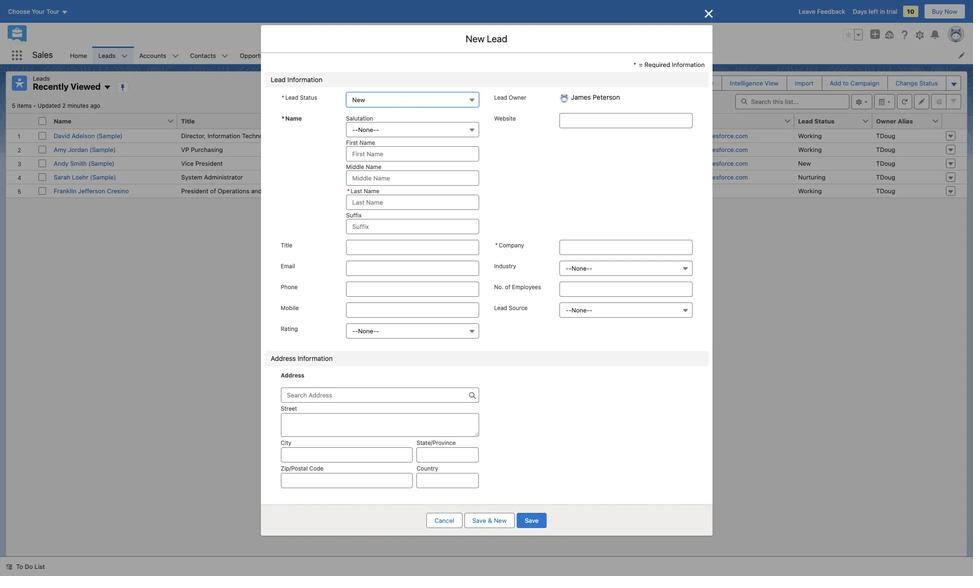 Task type: vqa. For each thing, say whether or not it's contained in the screenshot.
"Lightning" to the middle
no



Task type: describe. For each thing, give the bounding box(es) containing it.
reports
[[450, 52, 473, 59]]

zip/postal
[[281, 465, 308, 472]]

buy now button
[[924, 4, 965, 19]]

fun
[[546, 52, 557, 59]]

calendar list item
[[297, 47, 347, 64]]

reports list item
[[445, 47, 491, 64]]

franklin jefferson cresino link
[[54, 187, 129, 195]]

email button
[[684, 113, 784, 129]]

Phone text field
[[346, 282, 479, 297]]

new right &
[[494, 517, 507, 525]]

list view controls image
[[851, 94, 872, 109]]

list
[[35, 563, 45, 571]]

leave feedback link
[[799, 8, 845, 15]]

0 horizontal spatial status
[[300, 94, 317, 101]]

Country text field
[[417, 473, 479, 489]]

universal technologies
[[351, 159, 417, 167]]

save for save & new
[[472, 517, 486, 525]]

cell for vp purchasing
[[575, 142, 684, 156]]

* for * = required information
[[633, 61, 636, 68]]

recently viewed
[[33, 82, 101, 92]]

salutation --none--
[[346, 115, 379, 134]]

5
[[12, 102, 15, 109]]

title button
[[177, 113, 337, 129]]

minutes
[[67, 102, 89, 109]]

system administrator
[[181, 173, 243, 181]]

new left intelligence
[[701, 79, 714, 87]]

No. of Employees text field
[[560, 282, 692, 297]]

10
[[907, 8, 914, 15]]

to do list button
[[0, 558, 51, 577]]

dot
[[370, 132, 380, 140]]

working for vp purchasing
[[798, 146, 822, 153]]

forecasts link
[[347, 47, 386, 64]]

Title text field
[[346, 240, 479, 255]]

administrator
[[204, 173, 243, 181]]

* for * lead status
[[282, 94, 284, 101]]

lead up "quotes" link
[[487, 33, 507, 44]]

1 info@salesforce.com from the top
[[688, 132, 748, 140]]

contacts
[[190, 52, 216, 59]]

creslife
[[351, 187, 373, 195]]

feedback
[[817, 8, 845, 15]]

david adelson (sample) link
[[54, 132, 123, 140]]

search... button
[[377, 27, 567, 42]]

sarah loehr (sample) link
[[54, 173, 116, 181]]

leave
[[799, 8, 815, 15]]

Zip/Postal Code text field
[[281, 473, 413, 489]]

lead for lead information
[[271, 76, 286, 84]]

industry
[[494, 263, 516, 270]]

vice president
[[181, 159, 223, 167]]

click to dial disabled image for green dot publishing
[[469, 132, 528, 140]]

mobile
[[281, 305, 299, 312]]

* name
[[282, 115, 302, 122]]

tdoug for nurturing
[[876, 173, 895, 181]]

2 tdoug from the top
[[876, 146, 895, 153]]

info@salesforce.com for nurturing
[[688, 173, 748, 181]]

0 vertical spatial president
[[195, 159, 223, 167]]

name for middle
[[366, 164, 381, 171]]

Email text field
[[346, 261, 479, 276]]

--none-- for rating
[[352, 328, 379, 335]]

country
[[417, 465, 438, 472]]

franklin jefferson cresino
[[54, 187, 129, 195]]

Lead Source button
[[560, 303, 692, 318]]

1 vertical spatial president
[[181, 187, 208, 195]]

recently viewed|leads|list view element
[[6, 71, 967, 558]]

forecasts
[[353, 52, 381, 59]]

dashboards
[[392, 52, 427, 59]]

franklin
[[54, 187, 76, 195]]

buy
[[932, 8, 943, 15]]

cell for system administrator
[[575, 170, 684, 184]]

First Name text field
[[346, 146, 479, 162]]

technologies
[[379, 159, 417, 167]]

salutation
[[346, 115, 373, 122]]

days left in trial
[[853, 8, 898, 15]]

lee
[[351, 146, 361, 153]]

code
[[309, 465, 323, 472]]

contacts list item
[[184, 47, 234, 64]]

--none-- for lead source
[[566, 307, 592, 314]]

inverse image
[[703, 8, 714, 19]]

phone button
[[465, 113, 564, 129]]

text default image inside to do list button
[[6, 564, 12, 571]]

intelligence view
[[730, 79, 779, 87]]

none- inside salutation --none--
[[358, 126, 376, 134]]

1 vertical spatial phone
[[281, 284, 298, 291]]

Search Recently Viewed list view. search field
[[735, 94, 849, 109]]

address for address information
[[271, 355, 296, 363]]

new button
[[693, 76, 721, 90]]

adelson
[[72, 132, 95, 140]]

select list display image
[[874, 94, 895, 109]]

green dot publishing
[[351, 132, 412, 140]]

suffix
[[346, 212, 362, 219]]

dashboards link
[[386, 47, 432, 64]]

email element
[[684, 113, 800, 129]]

zip/postal code
[[281, 465, 323, 472]]

cresino
[[107, 187, 129, 195]]

new inside recently viewed grid
[[798, 159, 811, 167]]

(sample) for andy smith (sample)
[[88, 159, 114, 167]]

lee enterprise, inc
[[351, 146, 404, 153]]

amy
[[54, 146, 66, 153]]

director,
[[181, 132, 206, 140]]

* for * company
[[495, 242, 498, 249]]

of for no.
[[505, 284, 510, 291]]

Lead Status, New button
[[346, 92, 479, 107]]

president of operations and procurement
[[181, 187, 301, 195]]

accounts link
[[134, 47, 172, 64]]

lead for lead owner
[[494, 94, 507, 101]]

leads list item
[[93, 47, 134, 64]]

middle
[[346, 164, 364, 171]]

address for address
[[281, 372, 304, 379]]

* last name
[[347, 188, 379, 195]]

working for president of operations and procurement
[[798, 187, 822, 195]]

lead for lead status
[[798, 117, 813, 125]]

name for first
[[360, 139, 375, 146]]

info@salesforce.com for new
[[688, 159, 748, 167]]

(sample) for amy jordan (sample)
[[90, 146, 116, 153]]

4 click to dial disabled image from the top
[[469, 173, 528, 181]]

rating
[[281, 326, 298, 333]]

universal
[[351, 159, 377, 167]]

to
[[16, 563, 23, 571]]

address information
[[271, 355, 333, 363]]

none search field inside recently viewed|leads|list view element
[[735, 94, 849, 109]]

left
[[869, 8, 878, 15]]

1 horizontal spatial company
[[499, 242, 524, 249]]

middle name
[[346, 164, 381, 171]]

contacts link
[[184, 47, 222, 64]]

website
[[494, 115, 516, 122]]

owner alias button
[[872, 113, 932, 129]]

search...
[[395, 31, 421, 39]]

action element
[[942, 113, 967, 129]]

change status button
[[888, 76, 945, 90]]

action image
[[942, 113, 967, 129]]

source
[[509, 305, 528, 312]]

days
[[853, 8, 867, 15]]

andy
[[54, 159, 68, 167]]

add
[[830, 79, 841, 87]]

medlife,
[[351, 173, 376, 181]]

david
[[54, 132, 70, 140]]

none- for rating
[[358, 328, 376, 335]]

company element
[[347, 113, 471, 129]]

in
[[880, 8, 885, 15]]

david adelson (sample)
[[54, 132, 123, 140]]

text default image inside list
[[587, 52, 593, 59]]

home
[[70, 52, 87, 59]]

cancel button
[[426, 513, 462, 529]]

(sample) for david adelson (sample)
[[96, 132, 123, 140]]



Task type: locate. For each thing, give the bounding box(es) containing it.
* up industry
[[495, 242, 498, 249]]

recently
[[33, 82, 69, 92]]

list item
[[535, 47, 598, 64]]

0 vertical spatial owner
[[509, 94, 526, 101]]

State/Province text field
[[417, 448, 479, 463]]

0 horizontal spatial company
[[351, 117, 380, 125]]

technology
[[242, 132, 275, 140]]

director, information technology
[[181, 132, 275, 140]]

info@salesforce.com for working
[[688, 146, 748, 153]]

accounts list item
[[134, 47, 184, 64]]

owner left alias
[[876, 117, 896, 125]]

vice
[[181, 159, 194, 167]]

change
[[896, 79, 918, 87]]

0 vertical spatial --none--
[[566, 265, 592, 272]]

opportunities list item
[[234, 47, 297, 64]]

(sample) down name button
[[96, 132, 123, 140]]

2
[[62, 102, 66, 109]]

lead status element
[[794, 113, 878, 129]]

save button
[[517, 513, 547, 529]]

lead left source
[[494, 305, 507, 312]]

2 vertical spatial status
[[814, 117, 835, 125]]

5 tdoug from the top
[[876, 187, 895, 195]]

2 click to dial disabled image from the top
[[469, 146, 528, 153]]

1 horizontal spatial email
[[688, 117, 704, 125]]

0 horizontal spatial title
[[181, 117, 195, 125]]

0 vertical spatial leads
[[98, 52, 116, 59]]

lead down search recently viewed list view. search field
[[798, 117, 813, 125]]

of
[[210, 187, 216, 195], [505, 284, 510, 291]]

1 horizontal spatial save
[[525, 517, 539, 525]]

1 horizontal spatial text default image
[[587, 52, 593, 59]]

Mobile text field
[[346, 303, 479, 318]]

recently viewed grid
[[6, 113, 967, 198]]

* lead status
[[282, 94, 317, 101]]

save
[[472, 517, 486, 525], [525, 517, 539, 525]]

1 vertical spatial working
[[798, 146, 822, 153]]

sales
[[32, 50, 53, 60]]

first name
[[346, 139, 375, 146]]

info@salesforce.com link for working
[[688, 146, 748, 153]]

* for * fun gun
[[541, 52, 544, 59]]

of for president
[[210, 187, 216, 195]]

City text field
[[281, 448, 413, 463]]

andy smith (sample) link
[[54, 159, 114, 167]]

item number image
[[6, 113, 35, 129]]

1 info@salesforce.com link from the top
[[688, 132, 748, 140]]

0 vertical spatial text default image
[[587, 52, 593, 59]]

2 info@salesforce.com link from the top
[[688, 146, 748, 153]]

do
[[25, 563, 33, 571]]

1 vertical spatial text default image
[[6, 564, 12, 571]]

new lead
[[466, 33, 507, 44]]

to do list
[[16, 563, 45, 571]]

4 info@salesforce.com link from the top
[[688, 173, 748, 181]]

opportunities link
[[234, 47, 285, 64]]

information for director, information technology
[[207, 132, 240, 140]]

1 horizontal spatial status
[[814, 117, 835, 125]]

items
[[17, 102, 32, 109]]

2 vertical spatial --none--
[[352, 328, 379, 335]]

intelligence view button
[[722, 76, 786, 90]]

info@salesforce.com link
[[688, 132, 748, 140], [688, 146, 748, 153], [688, 159, 748, 167], [688, 173, 748, 181]]

last
[[351, 188, 362, 195]]

3 click to dial disabled image from the top
[[469, 159, 528, 167]]

city
[[281, 440, 291, 447]]

* for * name
[[282, 115, 284, 122]]

1 vertical spatial status
[[300, 94, 317, 101]]

of right the no. at the right of page
[[505, 284, 510, 291]]

list item containing *
[[535, 47, 598, 64]]

none- for lead source
[[571, 307, 590, 314]]

leave feedback
[[799, 8, 845, 15]]

company up green
[[351, 117, 380, 125]]

0 vertical spatial company
[[351, 117, 380, 125]]

phone
[[469, 117, 488, 125], [281, 284, 298, 291]]

3 tdoug from the top
[[876, 159, 895, 167]]

4 info@salesforce.com from the top
[[688, 173, 748, 181]]

new up salutation
[[352, 96, 365, 104]]

1 vertical spatial email
[[281, 263, 295, 270]]

Salutation button
[[346, 122, 479, 137]]

name element
[[50, 113, 183, 129]]

working down lead status
[[798, 132, 822, 140]]

0 vertical spatial email
[[688, 117, 704, 125]]

status right change
[[919, 79, 938, 87]]

list
[[64, 47, 973, 64]]

quotes list item
[[491, 47, 535, 64]]

0 horizontal spatial leads
[[33, 75, 50, 82]]

cancel
[[434, 517, 454, 525]]

leads right home link
[[98, 52, 116, 59]]

status down lead information
[[300, 94, 317, 101]]

item number element
[[6, 113, 35, 129]]

email up mobile at the left bottom
[[281, 263, 295, 270]]

0 vertical spatial of
[[210, 187, 216, 195]]

information for lead information
[[287, 76, 322, 84]]

none- inside button
[[358, 328, 376, 335]]

street
[[281, 405, 297, 413]]

group
[[843, 29, 863, 40]]

* for * last name
[[347, 188, 350, 195]]

working down nurturing
[[798, 187, 822, 195]]

now
[[945, 8, 957, 15]]

info@salesforce.com link for nurturing
[[688, 173, 748, 181]]

cell for president of operations and procurement
[[575, 184, 684, 198]]

new up nurturing
[[798, 159, 811, 167]]

1 horizontal spatial of
[[505, 284, 510, 291]]

&
[[488, 517, 492, 525]]

save & new button
[[464, 513, 515, 529]]

--none-- inside button
[[352, 328, 379, 335]]

information inside recently viewed grid
[[207, 132, 240, 140]]

(sample)
[[96, 132, 123, 140], [90, 146, 116, 153], [88, 159, 114, 167], [90, 173, 116, 181]]

procurement
[[263, 187, 301, 195]]

3 working from the top
[[798, 187, 822, 195]]

(sample) down david adelson (sample)
[[90, 146, 116, 153]]

0 horizontal spatial text default image
[[6, 564, 12, 571]]

1 vertical spatial owner
[[876, 117, 896, 125]]

trial
[[887, 8, 898, 15]]

Middle Name text field
[[346, 171, 479, 186]]

lead inside button
[[798, 117, 813, 125]]

1 horizontal spatial leads
[[98, 52, 116, 59]]

nurturing
[[798, 173, 825, 181]]

cell
[[35, 113, 50, 129], [575, 142, 684, 156], [575, 156, 684, 170], [575, 170, 684, 184], [575, 184, 684, 198], [684, 184, 794, 198]]

lead status button
[[794, 113, 862, 129]]

andy smith (sample)
[[54, 159, 114, 167]]

lead for lead source
[[494, 305, 507, 312]]

phone element
[[465, 113, 580, 129]]

change status
[[896, 79, 938, 87]]

phone inside 'button'
[[469, 117, 488, 125]]

leads down sales
[[33, 75, 50, 82]]

1 vertical spatial --none--
[[566, 307, 592, 314]]

lead up the website
[[494, 94, 507, 101]]

name inside button
[[54, 117, 71, 125]]

0 horizontal spatial owner
[[509, 94, 526, 101]]

text default image
[[587, 52, 593, 59], [6, 564, 12, 571]]

2 vertical spatial working
[[798, 187, 822, 195]]

owner up "phone" 'button'
[[509, 94, 526, 101]]

mobile element
[[575, 113, 690, 129]]

smith
[[70, 159, 87, 167]]

company inside button
[[351, 117, 380, 125]]

1 horizontal spatial title
[[281, 242, 292, 249]]

none- for industry
[[571, 265, 590, 272]]

(sample) for sarah loehr (sample)
[[90, 173, 116, 181]]

lead owner
[[494, 94, 526, 101]]

save right &
[[525, 517, 539, 525]]

0 horizontal spatial phone
[[281, 284, 298, 291]]

inc
[[396, 146, 404, 153]]

1 vertical spatial company
[[499, 242, 524, 249]]

None text field
[[560, 240, 692, 255]]

1 tdoug from the top
[[876, 132, 895, 140]]

Industry button
[[560, 261, 692, 276]]

1 save from the left
[[472, 517, 486, 525]]

0 horizontal spatial save
[[472, 517, 486, 525]]

president down system
[[181, 187, 208, 195]]

tdoug for working
[[876, 187, 895, 195]]

0 horizontal spatial email
[[281, 263, 295, 270]]

information up new button on the top of page
[[672, 61, 705, 68]]

operations
[[218, 187, 249, 195]]

information up purchasing
[[207, 132, 240, 140]]

information up * lead status
[[287, 76, 322, 84]]

leads
[[98, 52, 116, 59], [33, 75, 50, 82]]

* fun gun
[[541, 52, 570, 59]]

owner alias element
[[872, 113, 948, 129]]

add to campaign button
[[822, 76, 887, 90]]

lead information
[[271, 76, 322, 84]]

2 horizontal spatial status
[[919, 79, 938, 87]]

cell for vice president
[[575, 156, 684, 170]]

* down lead information
[[282, 94, 284, 101]]

quotes
[[497, 52, 517, 59]]

new up reports list item
[[466, 33, 485, 44]]

1 vertical spatial of
[[505, 284, 510, 291]]

email down new button on the top of page
[[688, 117, 704, 125]]

0 vertical spatial working
[[798, 132, 822, 140]]

save left &
[[472, 517, 486, 525]]

1 working from the top
[[798, 132, 822, 140]]

* left =
[[633, 61, 636, 68]]

status inside button
[[919, 79, 938, 87]]

address
[[271, 355, 296, 363], [281, 372, 304, 379]]

Search Address text field
[[281, 388, 479, 403]]

enterprise,
[[363, 146, 394, 153]]

tdoug for new
[[876, 159, 895, 167]]

email inside button
[[688, 117, 704, 125]]

company
[[351, 117, 380, 125], [499, 242, 524, 249]]

new inside 'button'
[[352, 96, 365, 104]]

owner alias
[[876, 117, 913, 125]]

* left fun
[[541, 52, 544, 59]]

owner inside button
[[876, 117, 896, 125]]

viewed
[[71, 82, 101, 92]]

working up nurturing
[[798, 146, 822, 153]]

2 info@salesforce.com from the top
[[688, 146, 748, 153]]

company up industry
[[499, 242, 524, 249]]

text default image left to
[[6, 564, 12, 571]]

click to dial disabled image for lee enterprise, inc
[[469, 146, 528, 153]]

Street text field
[[281, 414, 479, 437]]

phone up mobile at the left bottom
[[281, 284, 298, 291]]

None search field
[[735, 94, 849, 109]]

text default image right gun
[[587, 52, 593, 59]]

(sample) up jefferson
[[90, 173, 116, 181]]

dashboards list item
[[386, 47, 445, 64]]

0 vertical spatial status
[[919, 79, 938, 87]]

of inside recently viewed grid
[[210, 187, 216, 195]]

updated
[[38, 102, 61, 109]]

email
[[688, 117, 704, 125], [281, 263, 295, 270]]

0 vertical spatial phone
[[469, 117, 488, 125]]

of down system administrator
[[210, 187, 216, 195]]

employees
[[512, 284, 541, 291]]

leads inside list item
[[98, 52, 116, 59]]

phone left the website
[[469, 117, 488, 125]]

new
[[466, 33, 485, 44], [701, 79, 714, 87], [352, 96, 365, 104], [798, 159, 811, 167], [494, 517, 507, 525]]

1 click to dial disabled image from the top
[[469, 132, 528, 140]]

status for change status
[[919, 79, 938, 87]]

information for address information
[[298, 355, 333, 363]]

2 save from the left
[[525, 517, 539, 525]]

lead down opportunities list item
[[271, 76, 286, 84]]

alias
[[898, 117, 913, 125]]

0 vertical spatial address
[[271, 355, 296, 363]]

president down purchasing
[[195, 159, 223, 167]]

--none-- for industry
[[566, 265, 592, 272]]

title
[[181, 117, 195, 125], [281, 242, 292, 249]]

status inside button
[[814, 117, 835, 125]]

* left last
[[347, 188, 350, 195]]

2 working from the top
[[798, 146, 822, 153]]

* inside list item
[[541, 52, 544, 59]]

recently viewed status
[[12, 102, 38, 109]]

sarah
[[54, 173, 70, 181]]

home link
[[64, 47, 93, 64]]

Rating button
[[346, 324, 479, 339]]

name for *
[[285, 115, 302, 122]]

lead status
[[798, 117, 835, 125]]

lead down lead information
[[285, 94, 298, 101]]

address down rating
[[271, 355, 296, 363]]

save for save
[[525, 517, 539, 525]]

3 info@salesforce.com link from the top
[[688, 159, 748, 167]]

0 horizontal spatial of
[[210, 187, 216, 195]]

company button
[[347, 113, 455, 129]]

* down * lead status
[[282, 115, 284, 122]]

3 info@salesforce.com from the top
[[688, 159, 748, 167]]

first
[[346, 139, 358, 146]]

(sample) up sarah loehr (sample) link at the top left of the page
[[88, 159, 114, 167]]

status for lead status
[[814, 117, 835, 125]]

amy jordan (sample)
[[54, 146, 116, 153]]

info@salesforce.com link for new
[[688, 159, 748, 167]]

Suffix text field
[[346, 219, 479, 234]]

information down rating
[[298, 355, 333, 363]]

1 vertical spatial title
[[281, 242, 292, 249]]

1 vertical spatial leads
[[33, 75, 50, 82]]

title element
[[177, 113, 353, 129]]

1 horizontal spatial phone
[[469, 117, 488, 125]]

0 vertical spatial title
[[181, 117, 195, 125]]

pharmaceutical
[[374, 187, 419, 195]]

click to dial disabled image for universal technologies
[[469, 159, 528, 167]]

5 items • updated 2 minutes ago
[[12, 102, 100, 109]]

4 tdoug from the top
[[876, 173, 895, 181]]

1 horizontal spatial owner
[[876, 117, 896, 125]]

system
[[181, 173, 202, 181]]

title inside button
[[181, 117, 195, 125]]

view
[[765, 79, 779, 87]]

* = required information
[[633, 61, 705, 68]]

no.
[[494, 284, 503, 291]]

gun
[[558, 52, 570, 59]]

status down search recently viewed list view. search field
[[814, 117, 835, 125]]

1 vertical spatial address
[[281, 372, 304, 379]]

list containing home
[[64, 47, 973, 64]]

reports link
[[445, 47, 479, 64]]

Website text field
[[560, 113, 692, 128]]

lead source
[[494, 305, 528, 312]]

Last Name text field
[[346, 195, 479, 210]]

vp
[[181, 146, 189, 153]]

--none--
[[566, 265, 592, 272], [566, 307, 592, 314], [352, 328, 379, 335]]

address down address information
[[281, 372, 304, 379]]

click to dial disabled image
[[469, 132, 528, 140], [469, 146, 528, 153], [469, 159, 528, 167], [469, 173, 528, 181]]



